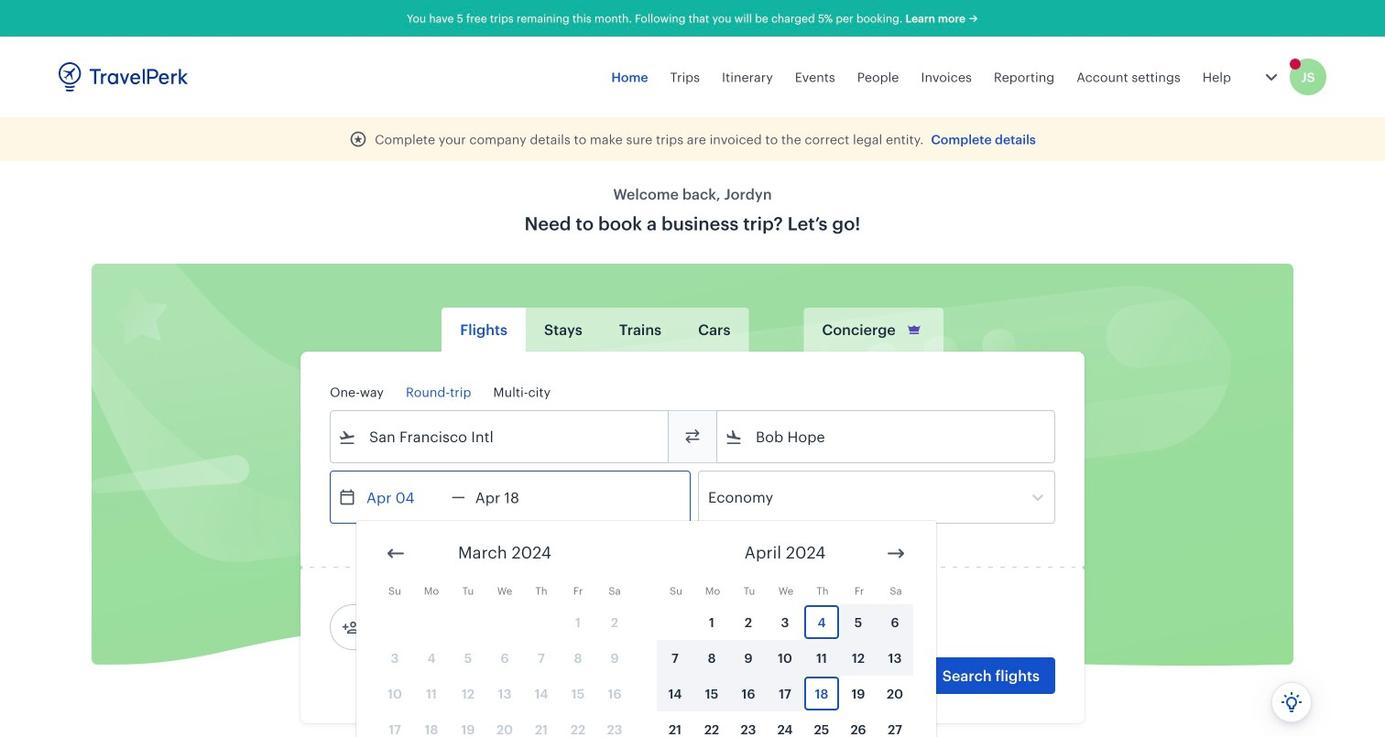 Task type: describe. For each thing, give the bounding box(es) containing it.
move backward to switch to the previous month. image
[[385, 543, 407, 565]]

From search field
[[356, 422, 644, 452]]

Return text field
[[465, 472, 560, 523]]

calendar application
[[356, 521, 1385, 737]]

To search field
[[743, 422, 1031, 452]]



Task type: locate. For each thing, give the bounding box(es) containing it.
Depart text field
[[356, 472, 452, 523]]

move forward to switch to the next month. image
[[885, 543, 907, 565]]

Add first traveler search field
[[360, 613, 551, 642]]



